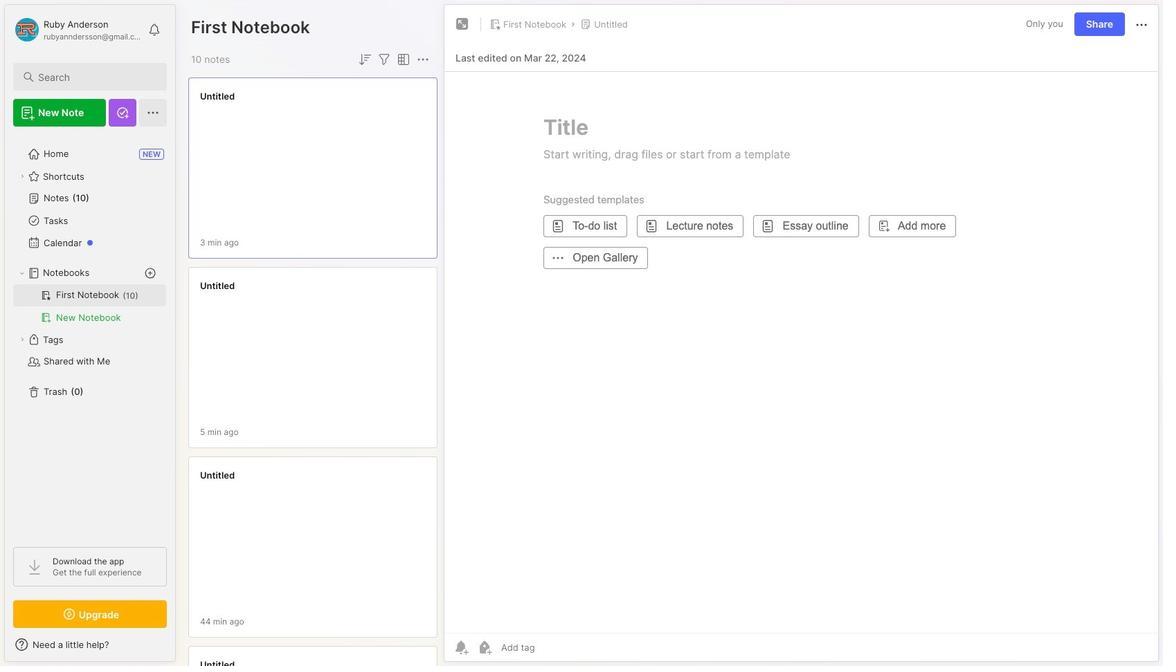Task type: describe. For each thing, give the bounding box(es) containing it.
WHAT'S NEW field
[[5, 634, 175, 656]]

expand notebooks image
[[18, 269, 26, 278]]

note window element
[[444, 4, 1159, 666]]

0 horizontal spatial more actions field
[[415, 51, 431, 68]]

View options field
[[393, 51, 412, 68]]

Sort options field
[[357, 51, 373, 68]]

click to collapse image
[[175, 641, 185, 658]]

cell inside 'main' element
[[13, 285, 166, 307]]

more actions field inside note window element
[[1133, 15, 1150, 33]]

group inside 'main' element
[[13, 285, 166, 329]]

expand tags image
[[18, 336, 26, 344]]

Account field
[[13, 16, 141, 44]]

Add filters field
[[376, 51, 393, 68]]

expand note image
[[454, 16, 471, 33]]



Task type: vqa. For each thing, say whether or not it's contained in the screenshot.
Account FIELD at left top
yes



Task type: locate. For each thing, give the bounding box(es) containing it.
more actions image
[[415, 51, 431, 68]]

None search field
[[38, 69, 154, 85]]

add a reminder image
[[453, 640, 469, 656]]

Note Editor text field
[[445, 71, 1158, 634]]

group
[[13, 285, 166, 329]]

More actions field
[[1133, 15, 1150, 33], [415, 51, 431, 68]]

add tag image
[[476, 640, 493, 656]]

Search text field
[[38, 71, 154, 84]]

main element
[[0, 0, 180, 667]]

1 vertical spatial more actions field
[[415, 51, 431, 68]]

tree
[[5, 135, 175, 535]]

0 vertical spatial more actions field
[[1133, 15, 1150, 33]]

cell
[[13, 285, 166, 307]]

Add tag field
[[500, 642, 604, 654]]

1 horizontal spatial more actions field
[[1133, 15, 1150, 33]]

more actions image
[[1133, 16, 1150, 33]]

none search field inside 'main' element
[[38, 69, 154, 85]]

add filters image
[[376, 51, 393, 68]]

tree inside 'main' element
[[5, 135, 175, 535]]



